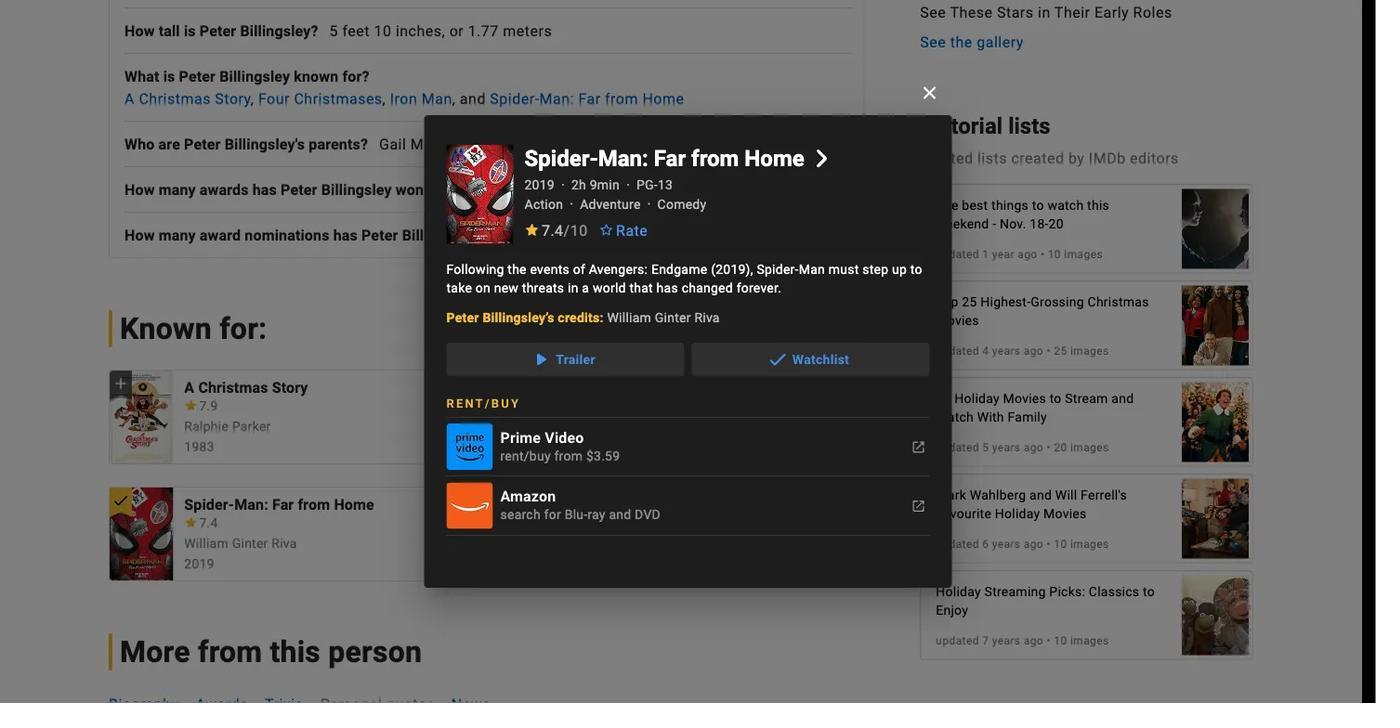 Task type: vqa. For each thing, say whether or not it's contained in the screenshot.
twitter Icon
no



Task type: describe. For each thing, give the bounding box(es) containing it.
world
[[593, 280, 626, 296]]

prime
[[500, 429, 541, 447]]

rent/buy
[[447, 396, 521, 410]]

(2019),
[[711, 262, 754, 277]]

has
[[657, 280, 678, 296]]

group inside spider-man: far from home dialog
[[447, 145, 514, 244]]

launch image for amazon
[[908, 495, 930, 518]]

changed
[[682, 280, 733, 296]]

pg-
[[637, 178, 658, 193]]

watchlist
[[793, 352, 850, 367]]

spider-man: far from home link
[[525, 145, 831, 172]]

video
[[545, 429, 584, 447]]

for
[[544, 507, 561, 523]]

on
[[476, 280, 491, 296]]

7.4 / 10
[[542, 222, 588, 240]]

pg-13
[[637, 178, 673, 193]]

amazon search for blu-ray and dvd
[[500, 488, 661, 523]]

spider-man: far from home
[[525, 145, 805, 172]]

2h
[[572, 178, 587, 193]]

far
[[654, 145, 686, 172]]

endgame
[[651, 262, 708, 277]]

following
[[447, 262, 504, 277]]

threats
[[522, 280, 564, 296]]

star inline image
[[525, 224, 540, 236]]

9min
[[590, 178, 620, 193]]

ginter
[[655, 311, 691, 326]]

ray
[[588, 507, 606, 523]]

and
[[609, 507, 631, 523]]

2h 9min
[[572, 178, 620, 193]]

7.4
[[542, 222, 564, 240]]

following the events of avengers: endgame (2019), spider-man must step up to take on new threats in a world that has changed forever.
[[447, 262, 923, 296]]

2019
[[525, 178, 555, 193]]

$3.59
[[586, 448, 620, 464]]

watchlist button
[[692, 343, 930, 376]]

forever.
[[737, 280, 782, 296]]

action
[[525, 197, 563, 212]]

rent/buy
[[500, 448, 551, 464]]



Task type: locate. For each thing, give the bounding box(es) containing it.
trailer button
[[447, 343, 685, 376]]

launch image
[[908, 436, 930, 459], [908, 495, 930, 518]]

1 launch image from the top
[[908, 436, 930, 459]]

spider- up forever.
[[757, 262, 799, 277]]

close prompt image
[[919, 82, 941, 104]]

from for $3.59
[[554, 448, 583, 464]]

spider- up "2h"
[[525, 145, 598, 172]]

1 vertical spatial launch image
[[908, 495, 930, 518]]

spider-man: far from home dialog
[[0, 0, 1376, 704]]

billingsley's
[[483, 310, 555, 325]]

in
[[568, 280, 579, 296]]

rate
[[616, 222, 648, 240]]

spider-
[[525, 145, 598, 172], [757, 262, 799, 277]]

from
[[692, 145, 739, 172], [554, 448, 583, 464]]

man
[[799, 262, 825, 277]]

rate button
[[588, 214, 659, 248]]

group
[[447, 145, 514, 244]]

prime video rent/buy from $3.59
[[500, 429, 620, 464]]

1 horizontal spatial from
[[692, 145, 739, 172]]

done image
[[767, 348, 789, 371]]

events
[[530, 262, 570, 277]]

blu-
[[565, 507, 588, 523]]

0 vertical spatial launch image
[[908, 436, 930, 459]]

from right 'far'
[[692, 145, 739, 172]]

prime video image
[[447, 424, 493, 470]]

man:
[[598, 145, 649, 172]]

from for home
[[692, 145, 739, 172]]

must
[[829, 262, 859, 277]]

1 horizontal spatial spider-
[[757, 262, 799, 277]]

of
[[573, 262, 586, 277]]

menu containing prime video
[[447, 417, 930, 536]]

adventure
[[580, 197, 641, 212]]

up
[[892, 262, 907, 277]]

star border inline image
[[599, 224, 614, 236]]

play arrow image
[[530, 348, 552, 371]]

amazon
[[500, 488, 556, 506]]

riva
[[695, 311, 720, 326]]

menu inside spider-man: far from home dialog
[[447, 417, 930, 536]]

william
[[607, 311, 652, 326]]

comedy
[[658, 197, 707, 212]]

new
[[494, 280, 519, 296]]

home
[[745, 145, 805, 172]]

10
[[570, 222, 588, 240]]

dvd
[[635, 507, 661, 523]]

avengers:
[[589, 262, 648, 277]]

spider-man: far from home image
[[447, 145, 514, 244]]

spider- inside following the events of avengers: endgame (2019), spider-man must step up to take on new threats in a world that has changed forever.
[[757, 262, 799, 277]]

take
[[447, 280, 472, 296]]

trailer
[[556, 352, 596, 367]]

launch image for prime video
[[908, 436, 930, 459]]

chevron right inline image
[[813, 150, 831, 167]]

from inside prime video rent/buy from $3.59
[[554, 448, 583, 464]]

0 vertical spatial spider-
[[525, 145, 598, 172]]

the
[[508, 262, 527, 277]]

2 launch image from the top
[[908, 495, 930, 518]]

step
[[863, 262, 889, 277]]

peter billingsley's credits: william ginter riva
[[447, 310, 720, 326]]

that
[[630, 280, 653, 296]]

13
[[658, 178, 673, 193]]

1 vertical spatial from
[[554, 448, 583, 464]]

/
[[564, 222, 570, 240]]

amazon image
[[447, 483, 493, 529]]

a
[[582, 280, 589, 296]]

peter
[[447, 310, 479, 325]]

menu
[[447, 417, 930, 536]]

search
[[500, 507, 541, 523]]

credits:
[[558, 310, 604, 325]]

to
[[911, 262, 923, 277]]

0 vertical spatial from
[[692, 145, 739, 172]]

0 horizontal spatial spider-
[[525, 145, 598, 172]]

from down video
[[554, 448, 583, 464]]

1 vertical spatial spider-
[[757, 262, 799, 277]]

0 horizontal spatial from
[[554, 448, 583, 464]]



